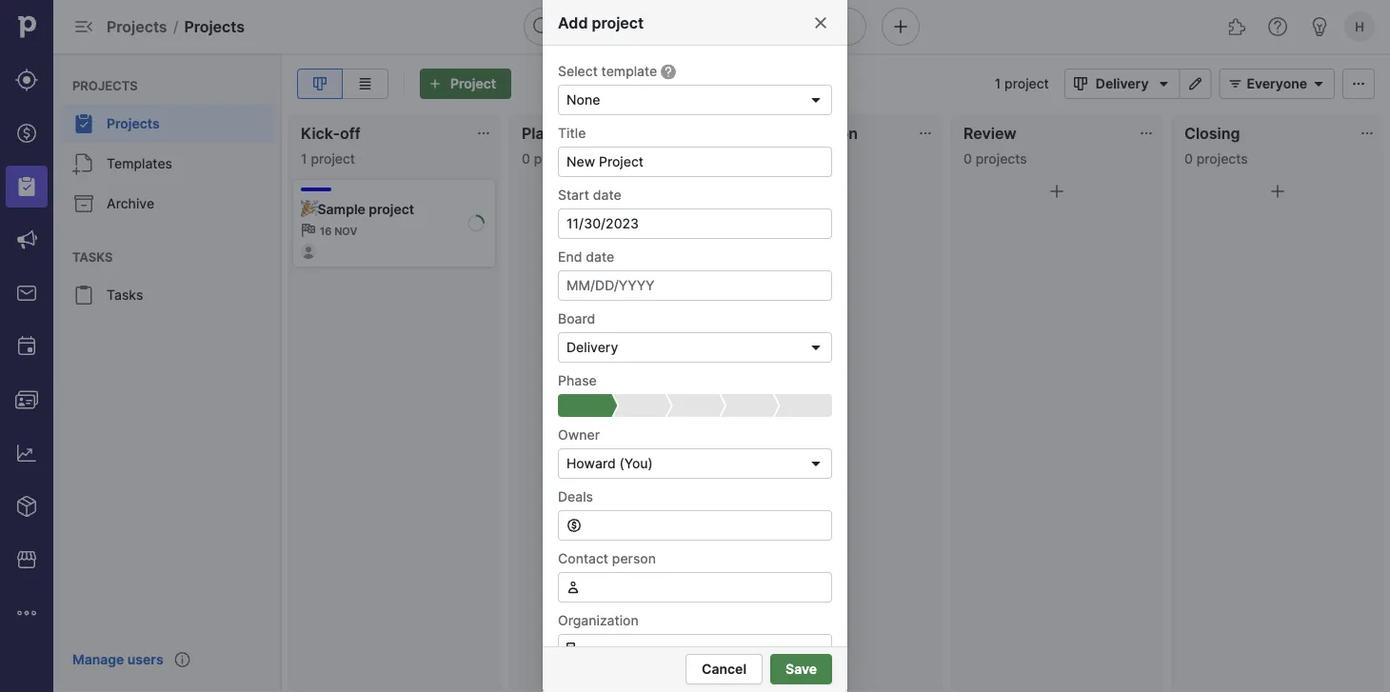 Task type: vqa. For each thing, say whether or not it's contained in the screenshot.
Profile
no



Task type: locate. For each thing, give the bounding box(es) containing it.
color primary image
[[813, 15, 829, 30], [1224, 76, 1247, 91], [809, 92, 824, 108], [1046, 180, 1069, 203], [809, 340, 824, 355], [567, 518, 582, 533]]

color undefined image right sales inbox icon
[[72, 284, 95, 307]]

2 horizontal spatial projects
[[1197, 150, 1248, 167]]

project
[[451, 76, 496, 92]]

archive link
[[61, 185, 274, 223]]

products image
[[15, 495, 38, 518]]

🎉
[[301, 201, 314, 217]]

None field
[[558, 511, 832, 541], [558, 572, 832, 603], [558, 634, 832, 665], [558, 511, 832, 541], [558, 572, 832, 603], [558, 634, 832, 665]]

project
[[592, 13, 644, 32], [1005, 76, 1049, 92], [311, 150, 355, 167], [369, 201, 414, 217]]

projects up color undefined icon
[[72, 78, 138, 93]]

color secondary rgba image for kick-
[[476, 126, 491, 141]]

color undefined image inside templates link
[[72, 152, 95, 175]]

campaigns image
[[15, 229, 38, 251]]

0 inside closing 0 projects
[[1185, 150, 1193, 167]]

color undefined image for templates
[[72, 152, 95, 175]]

projects
[[107, 17, 167, 36], [184, 17, 245, 36], [72, 78, 138, 93], [107, 116, 160, 132]]

select template
[[558, 63, 657, 79]]

0 vertical spatial 1
[[995, 76, 1001, 92]]

color undefined image
[[72, 112, 95, 135]]

select
[[558, 63, 598, 79]]

🎉  sample project
[[301, 201, 414, 217]]

sales inbox image
[[15, 282, 38, 305]]

0 vertical spatial color undefined image
[[72, 152, 95, 175]]

1 horizontal spatial projects
[[976, 150, 1027, 167]]

projects down "planning"
[[534, 150, 585, 167]]

1 vertical spatial color undefined image
[[72, 192, 95, 215]]

board image
[[309, 76, 331, 91]]

start date
[[558, 187, 622, 203]]

delivery inside popup button
[[567, 340, 618, 356]]

0 down closing
[[1185, 150, 1193, 167]]

end
[[558, 249, 582, 265]]

0
[[522, 150, 530, 167], [964, 150, 972, 167], [1185, 150, 1193, 167]]

1 color undefined image from the top
[[72, 152, 95, 175]]

1 horizontal spatial delivery
[[1096, 76, 1149, 92]]

project right add
[[592, 13, 644, 32]]

0 horizontal spatial 1
[[301, 150, 307, 167]]

deals
[[558, 489, 593, 505]]

delivery left edit board icon
[[1096, 76, 1149, 92]]

projects inside review 0 projects
[[976, 150, 1027, 167]]

color undefined image down color undefined icon
[[72, 152, 95, 175]]

1 vertical spatial delivery
[[567, 340, 618, 356]]

home image
[[12, 12, 41, 41]]

3 color undefined image from the top
[[72, 284, 95, 307]]

0 horizontal spatial projects
[[534, 150, 585, 167]]

manage
[[72, 652, 124, 668]]

MM/DD/YYYY text field
[[558, 209, 832, 239]]

projects inside planning 0 projects
[[534, 150, 585, 167]]

projects menu item
[[53, 105, 282, 143]]

16 nov
[[320, 225, 358, 238]]

1 horizontal spatial 1
[[995, 76, 1001, 92]]

1 inside the kick-off 1 project
[[301, 150, 307, 167]]

edit board image
[[1184, 76, 1207, 91]]

menu
[[0, 0, 53, 692], [53, 53, 282, 692]]

color muted image
[[661, 64, 676, 80]]

projects for planning
[[534, 150, 585, 167]]

Howard (You) field
[[558, 449, 832, 479]]

menu containing projects
[[53, 53, 282, 692]]

3 projects from the left
[[1197, 150, 1248, 167]]

MM/DD/YYYY text field
[[558, 270, 832, 301]]

1 horizontal spatial 0
[[964, 150, 972, 167]]

16
[[320, 225, 332, 238]]

0 down "planning"
[[522, 150, 530, 167]]

1 project
[[995, 76, 1049, 92]]

projects up 'templates'
[[107, 116, 160, 132]]

cancel button
[[686, 654, 763, 685]]

users
[[127, 652, 163, 668]]

color undefined image
[[72, 152, 95, 175], [72, 192, 95, 215], [72, 284, 95, 307]]

1 up review
[[995, 76, 1001, 92]]

color primary image
[[1069, 76, 1092, 91], [1153, 76, 1176, 91], [1308, 76, 1331, 91], [1348, 76, 1371, 91], [604, 180, 627, 203], [825, 180, 848, 203], [1267, 180, 1290, 203], [809, 456, 824, 471], [566, 580, 581, 595], [566, 642, 581, 657]]

1 vertical spatial date
[[586, 249, 614, 265]]

organization
[[558, 612, 639, 629]]

quick add image
[[890, 15, 912, 38]]

start
[[558, 187, 590, 203]]

0 horizontal spatial 0
[[522, 150, 530, 167]]

2 horizontal spatial 0
[[1185, 150, 1193, 167]]

date for end date
[[586, 249, 614, 265]]

/
[[173, 17, 179, 36]]

3 0 from the left
[[1185, 150, 1193, 167]]

menu item
[[0, 160, 53, 213]]

date right "end"
[[586, 249, 614, 265]]

1 0 from the left
[[522, 150, 530, 167]]

project down kick-
[[311, 150, 355, 167]]

0 inside planning 0 projects
[[522, 150, 530, 167]]

None field
[[558, 85, 832, 115]]

projects down review
[[976, 150, 1027, 167]]

0 down review
[[964, 150, 972, 167]]

tasks link
[[61, 276, 274, 314]]

(you)
[[620, 456, 653, 472]]

color undefined image left archive
[[72, 192, 95, 215]]

color primary image inside everyone button
[[1224, 76, 1247, 91]]

date
[[593, 187, 622, 203], [586, 249, 614, 265]]

1 projects from the left
[[534, 150, 585, 167]]

projects image
[[15, 175, 38, 198]]

1 down kick-
[[301, 150, 307, 167]]

projects inside menu item
[[107, 116, 160, 132]]

nov
[[334, 225, 358, 238]]

None text field
[[558, 147, 832, 177], [582, 511, 831, 540], [558, 572, 832, 603], [558, 147, 832, 177], [582, 511, 831, 540], [558, 572, 832, 603]]

projects / projects
[[107, 17, 245, 36]]

delivery button
[[1065, 69, 1180, 99]]

2 vertical spatial color undefined image
[[72, 284, 95, 307]]

0 horizontal spatial delivery
[[567, 340, 618, 356]]

date right the start
[[593, 187, 622, 203]]

none
[[567, 92, 600, 108]]

project inside the kick-off 1 project
[[311, 150, 355, 167]]

1 vertical spatial 1
[[301, 150, 307, 167]]

none button
[[558, 85, 832, 115]]

person
[[612, 551, 656, 567]]

delivery button
[[558, 332, 832, 363]]

title
[[558, 125, 586, 141]]

sample
[[318, 201, 366, 217]]

color primary image inside everyone button
[[1308, 76, 1331, 91]]

color primary image inside howard (you) popup button
[[809, 456, 824, 471]]

menu toggle image
[[72, 15, 95, 38]]

0 vertical spatial date
[[593, 187, 622, 203]]

4 color secondary rgba image from the left
[[1360, 126, 1375, 141]]

projects
[[534, 150, 585, 167], [976, 150, 1027, 167], [1197, 150, 1248, 167]]

manage users button
[[61, 643, 175, 677]]

howard (you)
[[567, 456, 653, 472]]

projects down closing
[[1197, 150, 1248, 167]]

0 vertical spatial delivery
[[1096, 76, 1149, 92]]

1 color secondary rgba image from the left
[[476, 126, 491, 141]]

color secondary rgba image
[[476, 126, 491, 141], [918, 126, 933, 141], [1139, 126, 1154, 141], [1360, 126, 1375, 141]]

delivery
[[1096, 76, 1149, 92], [567, 340, 618, 356]]

tasks
[[72, 250, 113, 264], [107, 287, 143, 303]]

2 projects from the left
[[976, 150, 1027, 167]]

delivery down 'board'
[[567, 340, 618, 356]]

projects for review
[[976, 150, 1027, 167]]

board
[[558, 310, 595, 327]]

3 color secondary rgba image from the left
[[1139, 126, 1154, 141]]

color undefined image inside archive link
[[72, 192, 95, 215]]

color undefined image inside tasks link
[[72, 284, 95, 307]]

2 0 from the left
[[964, 150, 972, 167]]

projects inside closing 0 projects
[[1197, 150, 1248, 167]]

0 inside review 0 projects
[[964, 150, 972, 167]]

1
[[995, 76, 1001, 92], [301, 150, 307, 167]]

projects right /
[[184, 17, 245, 36]]

2 color undefined image from the top
[[72, 192, 95, 215]]



Task type: describe. For each thing, give the bounding box(es) containing it.
review
[[964, 124, 1017, 142]]

project button
[[420, 69, 512, 99]]

0 vertical spatial tasks
[[72, 250, 113, 264]]

2 color secondary rgba image from the left
[[918, 126, 933, 141]]

closing
[[1185, 124, 1241, 142]]

template
[[602, 63, 657, 79]]

0 for review
[[964, 150, 972, 167]]

review 0 projects
[[964, 124, 1027, 167]]

templates
[[107, 156, 172, 172]]

everyone button
[[1220, 69, 1335, 99]]

manage users
[[72, 652, 163, 668]]

add
[[558, 13, 588, 32]]

sales assistant image
[[1309, 15, 1332, 38]]

leads image
[[15, 69, 38, 91]]

h
[[1355, 19, 1365, 34]]

planning
[[522, 124, 586, 142]]

color secondary image
[[301, 223, 316, 238]]

contact person
[[558, 551, 656, 567]]

projects left /
[[107, 17, 167, 36]]

color primary inverted image
[[424, 76, 447, 91]]

marketplace image
[[15, 549, 38, 571]]

quick help image
[[1267, 15, 1290, 38]]

project up review
[[1005, 76, 1049, 92]]

h button
[[1341, 8, 1379, 46]]

kick-off 1 project
[[301, 124, 361, 167]]

kick-
[[301, 124, 340, 142]]

templates link
[[61, 145, 274, 183]]

color primary image inside the none popup button
[[809, 92, 824, 108]]

closing 0 projects
[[1185, 124, 1248, 167]]

activities image
[[15, 335, 38, 358]]

save button
[[771, 654, 832, 685]]

date for start date
[[593, 187, 622, 203]]

color undefined image for archive
[[72, 192, 95, 215]]

cancel
[[702, 661, 747, 678]]

planning 0 projects
[[522, 124, 586, 167]]

delivery inside button
[[1096, 76, 1149, 92]]

owner
[[558, 427, 600, 443]]

add project
[[558, 13, 644, 32]]

Delivery field
[[558, 332, 832, 363]]

1 vertical spatial tasks
[[107, 287, 143, 303]]

deals image
[[15, 122, 38, 145]]

Search Pipedrive field
[[524, 8, 867, 46]]

0 for closing
[[1185, 150, 1193, 167]]

color secondary rgba image for closing
[[1360, 126, 1375, 141]]

project right sample
[[369, 201, 414, 217]]

end date
[[558, 249, 614, 265]]

menu for select template
[[0, 0, 53, 692]]

contacts image
[[15, 389, 38, 411]]

color undefined image for tasks
[[72, 284, 95, 307]]

color primary image inside delivery popup button
[[809, 340, 824, 355]]

color secondary rgba image for review
[[1139, 126, 1154, 141]]

archive
[[107, 196, 154, 212]]

howard
[[567, 456, 616, 472]]

info image
[[175, 652, 190, 668]]

insights image
[[15, 442, 38, 465]]

projects link
[[61, 105, 274, 143]]

0 for planning
[[522, 150, 530, 167]]

phase
[[558, 372, 597, 389]]

save
[[786, 661, 817, 678]]

everyone
[[1247, 76, 1308, 92]]

menu for planning
[[53, 53, 282, 692]]

off
[[340, 124, 361, 142]]

projects for closing
[[1197, 150, 1248, 167]]

implementation
[[743, 124, 858, 142]]

more image
[[15, 602, 38, 625]]

howard (you) button
[[558, 449, 832, 479]]

contact
[[558, 551, 609, 567]]

list image
[[354, 76, 377, 91]]



